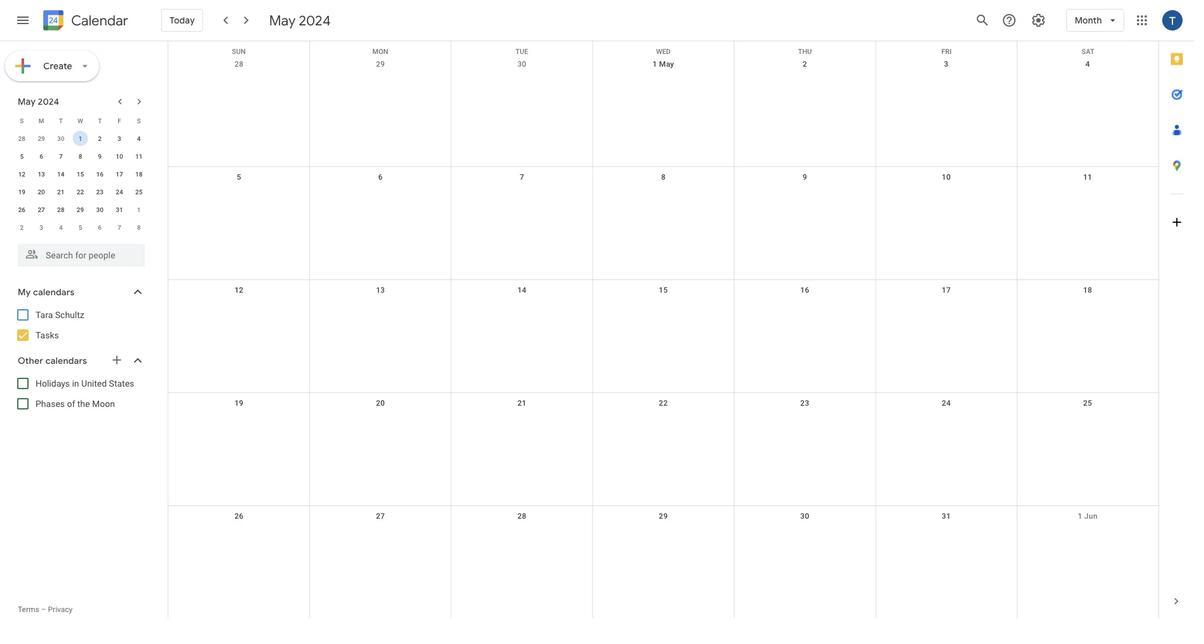 Task type: describe. For each thing, give the bounding box(es) containing it.
5 for may 2024
[[20, 152, 24, 160]]

mon
[[372, 48, 388, 56]]

fri
[[942, 48, 952, 56]]

today button
[[161, 5, 203, 36]]

19 inside row group
[[18, 188, 25, 196]]

1 vertical spatial 19
[[235, 399, 244, 408]]

6 june element
[[92, 220, 107, 235]]

22 element
[[73, 184, 88, 199]]

23 inside row group
[[96, 188, 103, 196]]

other calendars
[[18, 355, 87, 366]]

Search for people text field
[[25, 244, 137, 267]]

of
[[67, 399, 75, 409]]

add other calendars image
[[111, 354, 123, 367]]

1 vertical spatial 3
[[118, 135, 121, 142]]

11 element
[[131, 149, 147, 164]]

1 horizontal spatial 17
[[942, 286, 951, 295]]

13 inside row group
[[38, 170, 45, 178]]

1 horizontal spatial may
[[269, 11, 296, 29]]

terms – privacy
[[18, 605, 73, 614]]

phases of the moon
[[36, 399, 115, 409]]

7 for may 2024
[[59, 152, 63, 160]]

12 element
[[14, 166, 29, 182]]

other calendars button
[[3, 351, 158, 371]]

29 element
[[73, 202, 88, 217]]

23 inside grid
[[800, 399, 810, 408]]

my
[[18, 287, 31, 298]]

31 for 1 jun
[[942, 512, 951, 521]]

1 s from the left
[[20, 117, 24, 125]]

10 for sun
[[942, 173, 951, 182]]

1 vertical spatial 2
[[98, 135, 102, 142]]

jun
[[1085, 512, 1098, 521]]

27 element
[[34, 202, 49, 217]]

18 inside grid
[[1083, 286, 1092, 295]]

–
[[41, 605, 46, 614]]

1 horizontal spatial 4
[[137, 135, 141, 142]]

6 for sun
[[378, 173, 383, 182]]

3 inside grid
[[944, 60, 949, 69]]

26 element
[[14, 202, 29, 217]]

my calendars button
[[3, 282, 158, 302]]

m
[[39, 117, 44, 125]]

18 element
[[131, 166, 147, 182]]

5 for sun
[[237, 173, 241, 182]]

0 horizontal spatial may
[[18, 96, 36, 107]]

3 inside 3 june element
[[40, 224, 43, 231]]

20 element
[[34, 184, 49, 199]]

calendars for other calendars
[[46, 355, 87, 366]]

holidays
[[36, 378, 70, 389]]

14 inside 'element'
[[57, 170, 64, 178]]

f
[[118, 117, 121, 125]]

15 inside grid
[[659, 286, 668, 295]]

1 horizontal spatial 20
[[376, 399, 385, 408]]

holidays in united states
[[36, 378, 134, 389]]

26 for 1
[[18, 206, 25, 213]]

1 horizontal spatial 7
[[118, 224, 121, 231]]

23 element
[[92, 184, 107, 199]]

1 inside cell
[[79, 135, 82, 142]]

privacy
[[48, 605, 73, 614]]

sun
[[232, 48, 246, 56]]

22 inside grid
[[659, 399, 668, 408]]

in
[[72, 378, 79, 389]]

8 for sun
[[661, 173, 666, 182]]

29 inside 29 element
[[77, 206, 84, 213]]

10 for may 2024
[[116, 152, 123, 160]]

1 vertical spatial may 2024
[[18, 96, 59, 107]]

1 vertical spatial 16
[[800, 286, 810, 295]]

may inside grid
[[659, 60, 674, 69]]

month button
[[1067, 5, 1124, 36]]

1 horizontal spatial 6
[[98, 224, 102, 231]]

w
[[78, 117, 83, 125]]

29 inside 29 april 'element'
[[38, 135, 45, 142]]

1 june element
[[131, 202, 147, 217]]

1 vertical spatial 13
[[376, 286, 385, 295]]

tasks
[[36, 330, 59, 340]]

moon
[[92, 399, 115, 409]]

other calendars list
[[3, 374, 158, 414]]

2 june element
[[14, 220, 29, 235]]

30 inside 'element'
[[96, 206, 103, 213]]

today
[[170, 15, 195, 26]]

5 june element
[[73, 220, 88, 235]]

9 for sun
[[803, 173, 807, 182]]

1 t from the left
[[59, 117, 63, 125]]

main drawer image
[[15, 13, 30, 28]]

2 vertical spatial 5
[[79, 224, 82, 231]]

24 element
[[112, 184, 127, 199]]

1 cell
[[71, 130, 90, 147]]

settings menu image
[[1031, 13, 1046, 28]]

0 horizontal spatial 4
[[59, 224, 63, 231]]



Task type: locate. For each thing, give the bounding box(es) containing it.
united
[[81, 378, 107, 389]]

1 vertical spatial 10
[[942, 173, 951, 182]]

10 element
[[112, 149, 127, 164]]

my calendars
[[18, 287, 75, 298]]

0 vertical spatial 14
[[57, 170, 64, 178]]

25 inside grid
[[1083, 399, 1092, 408]]

4 down sat
[[1086, 60, 1090, 69]]

states
[[109, 378, 134, 389]]

31 inside grid
[[942, 512, 951, 521]]

27 inside row group
[[38, 206, 45, 213]]

1 for 1 june element on the left
[[137, 206, 141, 213]]

2024
[[299, 11, 331, 29], [38, 96, 59, 107]]

1 vertical spatial 4
[[137, 135, 141, 142]]

0 horizontal spatial 24
[[116, 188, 123, 196]]

0 vertical spatial 26
[[18, 206, 25, 213]]

privacy link
[[48, 605, 73, 614]]

2 inside grid
[[803, 60, 807, 69]]

1 horizontal spatial 19
[[235, 399, 244, 408]]

7
[[59, 152, 63, 160], [520, 173, 524, 182], [118, 224, 121, 231]]

create button
[[5, 51, 99, 81]]

27
[[38, 206, 45, 213], [376, 512, 385, 521]]

28 april element
[[14, 131, 29, 146]]

1 horizontal spatial 22
[[659, 399, 668, 408]]

month
[[1075, 15, 1102, 26]]

1 may
[[653, 60, 674, 69]]

grid
[[168, 41, 1159, 619]]

2 down 26 element
[[20, 224, 24, 231]]

2 horizontal spatial 6
[[378, 173, 383, 182]]

2 vertical spatial 2
[[20, 224, 24, 231]]

1 vertical spatial 21
[[518, 399, 527, 408]]

0 vertical spatial 22
[[77, 188, 84, 196]]

0 vertical spatial 27
[[38, 206, 45, 213]]

19
[[18, 188, 25, 196], [235, 399, 244, 408]]

26
[[18, 206, 25, 213], [235, 512, 244, 521]]

15 element
[[73, 166, 88, 182]]

row group
[[12, 130, 149, 236]]

0 vertical spatial 20
[[38, 188, 45, 196]]

1 vertical spatial 7
[[520, 173, 524, 182]]

calendars up the in
[[46, 355, 87, 366]]

4 down 28 element
[[59, 224, 63, 231]]

2 horizontal spatial may
[[659, 60, 674, 69]]

4
[[1086, 60, 1090, 69], [137, 135, 141, 142], [59, 224, 63, 231]]

16
[[96, 170, 103, 178], [800, 286, 810, 295]]

0 horizontal spatial 21
[[57, 188, 64, 196]]

tab list
[[1159, 41, 1194, 584]]

create
[[43, 60, 72, 71]]

0 horizontal spatial may 2024
[[18, 96, 59, 107]]

1 horizontal spatial 31
[[942, 512, 951, 521]]

0 vertical spatial 3
[[944, 60, 949, 69]]

15 inside row group
[[77, 170, 84, 178]]

2 t from the left
[[98, 117, 102, 125]]

0 vertical spatial 21
[[57, 188, 64, 196]]

1 horizontal spatial 18
[[1083, 286, 1092, 295]]

1 vertical spatial 24
[[942, 399, 951, 408]]

1 vertical spatial 14
[[518, 286, 527, 295]]

other
[[18, 355, 43, 366]]

1 vertical spatial 25
[[1083, 399, 1092, 408]]

13 element
[[34, 166, 49, 182]]

1 horizontal spatial 16
[[800, 286, 810, 295]]

2
[[803, 60, 807, 69], [98, 135, 102, 142], [20, 224, 24, 231]]

calendars for my calendars
[[33, 287, 75, 298]]

0 horizontal spatial 31
[[116, 206, 123, 213]]

0 vertical spatial 2
[[803, 60, 807, 69]]

6 inside grid
[[378, 173, 383, 182]]

1 for 1 may
[[653, 60, 657, 69]]

0 vertical spatial 11
[[135, 152, 142, 160]]

13
[[38, 170, 45, 178], [376, 286, 385, 295]]

t up 30 april element
[[59, 117, 63, 125]]

0 horizontal spatial 11
[[135, 152, 142, 160]]

15
[[77, 170, 84, 178], [659, 286, 668, 295]]

22 inside row group
[[77, 188, 84, 196]]

None search field
[[0, 239, 158, 267]]

1 horizontal spatial 2024
[[299, 11, 331, 29]]

3 down 27 element at the left of the page
[[40, 224, 43, 231]]

1 vertical spatial 17
[[942, 286, 951, 295]]

4 june element
[[53, 220, 68, 235]]

21 element
[[53, 184, 68, 199]]

28 element
[[53, 202, 68, 217]]

18 inside 18 element
[[135, 170, 142, 178]]

calendar
[[71, 12, 128, 30]]

1 down "wed"
[[653, 60, 657, 69]]

30
[[518, 60, 527, 69], [57, 135, 64, 142], [96, 206, 103, 213], [800, 512, 810, 521]]

21
[[57, 188, 64, 196], [518, 399, 527, 408]]

calendars inside dropdown button
[[46, 355, 87, 366]]

tara schultz
[[36, 310, 84, 320]]

1 horizontal spatial 11
[[1083, 173, 1092, 182]]

11 for may 2024
[[135, 152, 142, 160]]

11 inside grid
[[1083, 173, 1092, 182]]

11 for sun
[[1083, 173, 1092, 182]]

9 inside grid
[[803, 173, 807, 182]]

2 horizontal spatial 5
[[237, 173, 241, 182]]

1 horizontal spatial 21
[[518, 399, 527, 408]]

2 right 1 cell
[[98, 135, 102, 142]]

20 inside row group
[[38, 188, 45, 196]]

17
[[116, 170, 123, 178], [942, 286, 951, 295]]

terms link
[[18, 605, 39, 614]]

0 vertical spatial may
[[269, 11, 296, 29]]

s up the 28 april element
[[20, 117, 24, 125]]

8
[[79, 152, 82, 160], [661, 173, 666, 182], [137, 224, 141, 231]]

0 horizontal spatial 10
[[116, 152, 123, 160]]

3 june element
[[34, 220, 49, 235]]

0 horizontal spatial 17
[[116, 170, 123, 178]]

0 vertical spatial 5
[[20, 152, 24, 160]]

1 horizontal spatial 12
[[235, 286, 244, 295]]

0 horizontal spatial 15
[[77, 170, 84, 178]]

the
[[77, 399, 90, 409]]

0 vertical spatial 13
[[38, 170, 45, 178]]

7 for sun
[[520, 173, 524, 182]]

25 element
[[131, 184, 147, 199]]

1 up 8 june element
[[137, 206, 141, 213]]

calendars inside dropdown button
[[33, 287, 75, 298]]

31 element
[[112, 202, 127, 217]]

11 inside row group
[[135, 152, 142, 160]]

0 horizontal spatial 25
[[135, 188, 142, 196]]

14 element
[[53, 166, 68, 182]]

0 vertical spatial 19
[[18, 188, 25, 196]]

calendar heading
[[69, 12, 128, 30]]

2 vertical spatial 8
[[137, 224, 141, 231]]

calendars up tara schultz
[[33, 287, 75, 298]]

18
[[135, 170, 142, 178], [1083, 286, 1092, 295]]

14
[[57, 170, 64, 178], [518, 286, 527, 295]]

0 horizontal spatial 7
[[59, 152, 63, 160]]

1 for 1 jun
[[1078, 512, 1083, 521]]

20
[[38, 188, 45, 196], [376, 399, 385, 408]]

1 vertical spatial 9
[[803, 173, 807, 182]]

17 element
[[112, 166, 127, 182]]

31
[[116, 206, 123, 213], [942, 512, 951, 521]]

0 horizontal spatial 20
[[38, 188, 45, 196]]

26 for 1 jun
[[235, 512, 244, 521]]

2 inside 2 june element
[[20, 224, 24, 231]]

0 vertical spatial may 2024
[[269, 11, 331, 29]]

16 inside 'element'
[[96, 170, 103, 178]]

1 horizontal spatial 13
[[376, 286, 385, 295]]

1 horizontal spatial 5
[[79, 224, 82, 231]]

2 horizontal spatial 2
[[803, 60, 807, 69]]

0 horizontal spatial 9
[[98, 152, 102, 160]]

1 vertical spatial 8
[[661, 173, 666, 182]]

12 inside grid
[[235, 286, 244, 295]]

3
[[944, 60, 949, 69], [118, 135, 121, 142], [40, 224, 43, 231]]

3 down 'fri'
[[944, 60, 949, 69]]

2 vertical spatial 7
[[118, 224, 121, 231]]

8 for may 2024
[[79, 152, 82, 160]]

thu
[[798, 48, 812, 56]]

11
[[135, 152, 142, 160], [1083, 173, 1092, 182]]

t left f
[[98, 117, 102, 125]]

sat
[[1082, 48, 1095, 56]]

0 vertical spatial 9
[[98, 152, 102, 160]]

s
[[20, 117, 24, 125], [137, 117, 141, 125]]

1 vertical spatial 2024
[[38, 96, 59, 107]]

1 jun
[[1078, 512, 1098, 521]]

5
[[20, 152, 24, 160], [237, 173, 241, 182], [79, 224, 82, 231]]

0 vertical spatial calendars
[[33, 287, 75, 298]]

1 vertical spatial 26
[[235, 512, 244, 521]]

0 horizontal spatial 2024
[[38, 96, 59, 107]]

0 vertical spatial 17
[[116, 170, 123, 178]]

22
[[77, 188, 84, 196], [659, 399, 668, 408]]

1
[[653, 60, 657, 69], [79, 135, 82, 142], [137, 206, 141, 213], [1078, 512, 1083, 521]]

0 vertical spatial 2024
[[299, 11, 331, 29]]

1 horizontal spatial 3
[[118, 135, 121, 142]]

23
[[96, 188, 103, 196], [800, 399, 810, 408]]

2 down thu
[[803, 60, 807, 69]]

tue
[[516, 48, 528, 56]]

17 inside 'element'
[[116, 170, 123, 178]]

10
[[116, 152, 123, 160], [942, 173, 951, 182]]

0 horizontal spatial 16
[[96, 170, 103, 178]]

calendars
[[33, 287, 75, 298], [46, 355, 87, 366]]

row containing 2
[[12, 219, 149, 236]]

t
[[59, 117, 63, 125], [98, 117, 102, 125]]

1 vertical spatial 15
[[659, 286, 668, 295]]

25 inside row group
[[135, 188, 142, 196]]

1 vertical spatial 11
[[1083, 173, 1092, 182]]

2 vertical spatial 6
[[98, 224, 102, 231]]

1 down "w"
[[79, 135, 82, 142]]

26 inside grid
[[235, 512, 244, 521]]

6 for may 2024
[[40, 152, 43, 160]]

0 horizontal spatial 12
[[18, 170, 25, 178]]

row containing sun
[[168, 41, 1159, 56]]

0 vertical spatial 23
[[96, 188, 103, 196]]

9
[[98, 152, 102, 160], [803, 173, 807, 182]]

1 vertical spatial 5
[[237, 173, 241, 182]]

0 vertical spatial 4
[[1086, 60, 1090, 69]]

0 horizontal spatial 8
[[79, 152, 82, 160]]

1 left jun
[[1078, 512, 1083, 521]]

1 vertical spatial 22
[[659, 399, 668, 408]]

30 element
[[92, 202, 107, 217]]

0 vertical spatial 18
[[135, 170, 142, 178]]

12 inside row group
[[18, 170, 25, 178]]

21 inside row group
[[57, 188, 64, 196]]

tara
[[36, 310, 53, 320]]

calendar element
[[41, 8, 128, 36]]

14 inside grid
[[518, 286, 527, 295]]

19 element
[[14, 184, 29, 199]]

9 for may 2024
[[98, 152, 102, 160]]

2 vertical spatial 4
[[59, 224, 63, 231]]

0 horizontal spatial 27
[[38, 206, 45, 213]]

16 element
[[92, 166, 107, 182]]

4 up 11 element at the top
[[137, 135, 141, 142]]

31 for 1
[[116, 206, 123, 213]]

24
[[116, 188, 123, 196], [942, 399, 951, 408]]

8 june element
[[131, 220, 147, 235]]

my calendars list
[[3, 305, 158, 346]]

0 vertical spatial 8
[[79, 152, 82, 160]]

row group containing 28
[[12, 130, 149, 236]]

2 vertical spatial may
[[18, 96, 36, 107]]

30 april element
[[53, 131, 68, 146]]

grid containing 28
[[168, 41, 1159, 619]]

0 horizontal spatial 14
[[57, 170, 64, 178]]

0 horizontal spatial 18
[[135, 170, 142, 178]]

0 vertical spatial 12
[[18, 170, 25, 178]]

row containing s
[[12, 112, 149, 130]]

24 inside grid
[[116, 188, 123, 196]]

0 horizontal spatial s
[[20, 117, 24, 125]]

10 inside grid
[[942, 173, 951, 182]]

31 inside row group
[[116, 206, 123, 213]]

1 horizontal spatial may 2024
[[269, 11, 331, 29]]

12
[[18, 170, 25, 178], [235, 286, 244, 295]]

6
[[40, 152, 43, 160], [378, 173, 383, 182], [98, 224, 102, 231]]

schultz
[[55, 310, 84, 320]]

29
[[376, 60, 385, 69], [38, 135, 45, 142], [77, 206, 84, 213], [659, 512, 668, 521]]

1 horizontal spatial 27
[[376, 512, 385, 521]]

29 april element
[[34, 131, 49, 146]]

26 inside row group
[[18, 206, 25, 213]]

0 vertical spatial 7
[[59, 152, 63, 160]]

may
[[269, 11, 296, 29], [659, 60, 674, 69], [18, 96, 36, 107]]

terms
[[18, 605, 39, 614]]

0 horizontal spatial 19
[[18, 188, 25, 196]]

2 horizontal spatial 4
[[1086, 60, 1090, 69]]

7 june element
[[112, 220, 127, 235]]

27 for 1 jun
[[376, 512, 385, 521]]

10 inside 10 element
[[116, 152, 123, 160]]

wed
[[656, 48, 671, 56]]

may 2024
[[269, 11, 331, 29], [18, 96, 59, 107]]

27 for 1
[[38, 206, 45, 213]]

3 down f
[[118, 135, 121, 142]]

phases
[[36, 399, 65, 409]]

0 horizontal spatial 5
[[20, 152, 24, 160]]

0 horizontal spatial 3
[[40, 224, 43, 231]]

9 inside row group
[[98, 152, 102, 160]]

row
[[168, 41, 1159, 56], [168, 54, 1159, 167], [12, 112, 149, 130], [12, 130, 149, 147], [12, 147, 149, 165], [12, 165, 149, 183], [168, 167, 1159, 280], [12, 183, 149, 201], [12, 201, 149, 219], [12, 219, 149, 236], [168, 280, 1159, 393], [168, 393, 1159, 506], [168, 506, 1159, 619]]

s right f
[[137, 117, 141, 125]]

0 vertical spatial 10
[[116, 152, 123, 160]]

28
[[235, 60, 244, 69], [18, 135, 25, 142], [57, 206, 64, 213], [518, 512, 527, 521]]

2 s from the left
[[137, 117, 141, 125]]

0 horizontal spatial 26
[[18, 206, 25, 213]]

0 horizontal spatial t
[[59, 117, 63, 125]]

0 horizontal spatial 13
[[38, 170, 45, 178]]

21 inside grid
[[518, 399, 527, 408]]

may 2024 grid
[[12, 112, 149, 236]]

25
[[135, 188, 142, 196], [1083, 399, 1092, 408]]

1 vertical spatial 12
[[235, 286, 244, 295]]



Task type: vqa. For each thing, say whether or not it's contained in the screenshot.


